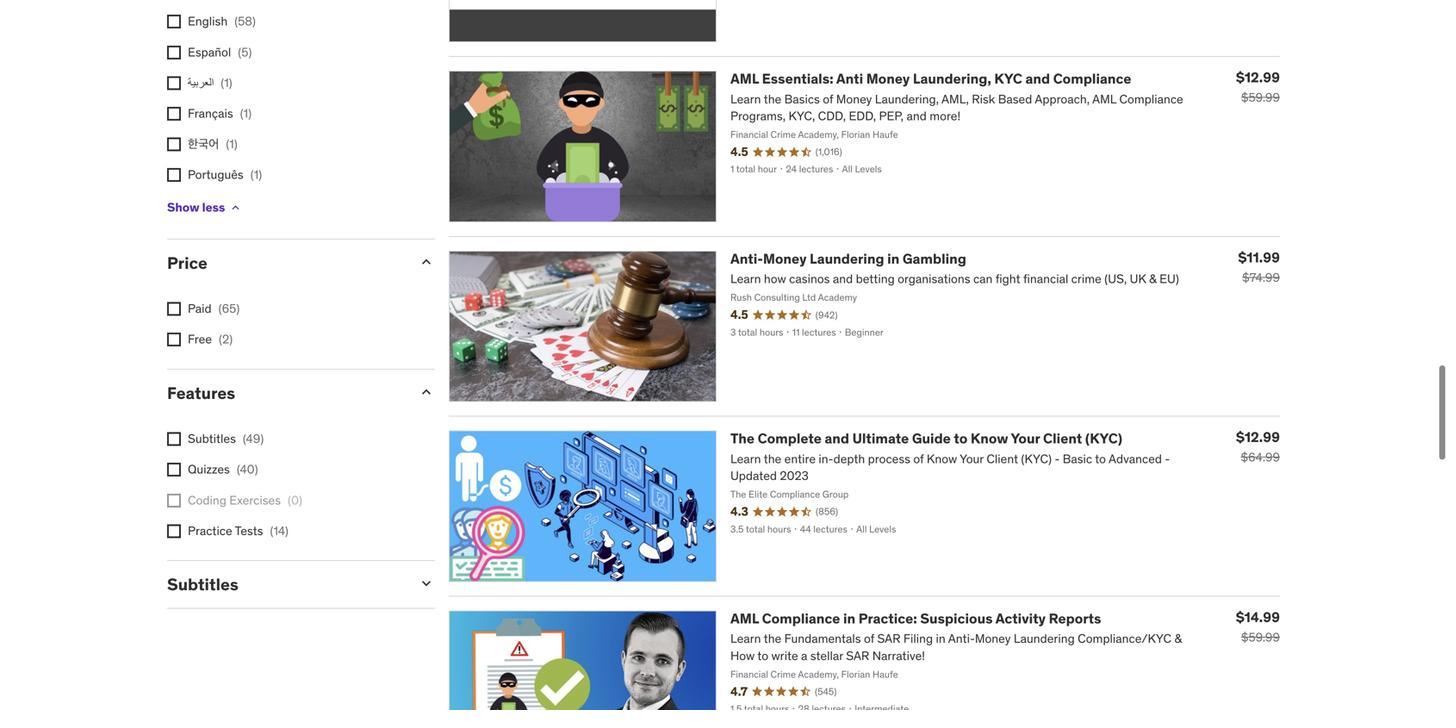 Task type: vqa. For each thing, say whether or not it's contained in the screenshot.


Task type: describe. For each thing, give the bounding box(es) containing it.
paid
[[188, 301, 212, 316]]

(1) for 한국어 (1)
[[226, 136, 238, 152]]

paid (65)
[[188, 301, 240, 316]]

the complete and ultimate guide to know your client (kyc)
[[731, 430, 1123, 447]]

(40)
[[237, 462, 258, 477]]

xsmall image for english
[[167, 15, 181, 29]]

français (1)
[[188, 106, 252, 121]]

(14)
[[270, 523, 289, 539]]

features button
[[167, 382, 404, 403]]

aml for aml compliance in practice: suspicious activity reports
[[731, 610, 759, 627]]

anti-
[[731, 250, 764, 268]]

aml for aml essentials: anti money laundering, kyc and compliance
[[731, 70, 759, 88]]

aml essentials: anti money laundering, kyc and compliance
[[731, 70, 1132, 88]]

$64.99
[[1241, 450, 1281, 465]]

العربية (1)
[[188, 75, 232, 90]]

tests
[[235, 523, 263, 539]]

xsmall image for español
[[167, 46, 181, 59]]

small image
[[418, 253, 435, 270]]

(kyc)
[[1086, 430, 1123, 447]]

(2)
[[219, 332, 233, 347]]

$59.99 for $14.99
[[1242, 630, 1281, 645]]

complete
[[758, 430, 822, 447]]

$12.99 $64.99
[[1237, 429, 1281, 465]]

coding
[[188, 492, 227, 508]]

anti-money laundering in gambling link
[[731, 250, 967, 268]]

xsmall image for practice
[[167, 524, 181, 538]]

show less
[[167, 199, 225, 215]]

exercises
[[229, 492, 281, 508]]

한국어
[[188, 136, 219, 152]]

0 horizontal spatial in
[[844, 610, 856, 627]]

xsmall image for العربية
[[167, 76, 181, 90]]

1 vertical spatial money
[[764, 250, 807, 268]]

ultimate
[[853, 430, 910, 447]]

features
[[167, 382, 235, 403]]

subtitles (49)
[[188, 431, 264, 447]]

reports
[[1049, 610, 1102, 627]]

subtitles button
[[167, 574, 404, 595]]

your
[[1011, 430, 1041, 447]]

show
[[167, 199, 200, 215]]

practice
[[188, 523, 232, 539]]

aml compliance in practice: suspicious activity reports link
[[731, 610, 1102, 627]]

gambling
[[903, 250, 967, 268]]

xsmall image for paid
[[167, 302, 181, 316]]

xsmall image for quizzes
[[167, 463, 181, 477]]

$59.99 for $12.99
[[1242, 90, 1281, 105]]

less
[[202, 199, 225, 215]]

xsmall image for subtitles
[[167, 432, 181, 446]]

português (1)
[[188, 167, 262, 182]]

subtitles for subtitles
[[167, 574, 239, 595]]

$11.99
[[1239, 249, 1281, 266]]

$12.99 $59.99
[[1237, 69, 1281, 105]]

the complete and ultimate guide to know your client (kyc) link
[[731, 430, 1123, 447]]

know
[[971, 430, 1009, 447]]

xsmall image for português
[[167, 168, 181, 182]]

laundering
[[810, 250, 885, 268]]

coding exercises (0)
[[188, 492, 303, 508]]

xsmall image for 한국어
[[167, 138, 181, 151]]

$74.99
[[1243, 270, 1281, 285]]

(0)
[[288, 492, 303, 508]]

xsmall image inside the show less button
[[229, 201, 242, 214]]

português
[[188, 167, 244, 182]]

to
[[954, 430, 968, 447]]



Task type: locate. For each thing, give the bounding box(es) containing it.
0 vertical spatial money
[[867, 70, 910, 88]]

subtitles down 'practice'
[[167, 574, 239, 595]]

free (2)
[[188, 332, 233, 347]]

in
[[888, 250, 900, 268], [844, 610, 856, 627]]

0 horizontal spatial money
[[764, 250, 807, 268]]

1 xsmall image from the top
[[167, 15, 181, 29]]

español
[[188, 44, 231, 60]]

small image for subtitles
[[418, 575, 435, 592]]

and left ultimate
[[825, 430, 850, 447]]

xsmall image left 한국어
[[167, 138, 181, 151]]

and
[[1026, 70, 1051, 88], [825, 430, 850, 447]]

$11.99 $74.99
[[1239, 249, 1281, 285]]

4 xsmall image from the top
[[167, 302, 181, 316]]

xsmall image right less
[[229, 201, 242, 214]]

small image for features
[[418, 383, 435, 401]]

$12.99 for aml essentials: anti money laundering, kyc and compliance
[[1237, 69, 1281, 86]]

xsmall image
[[167, 15, 181, 29], [167, 76, 181, 90], [167, 107, 181, 121], [167, 302, 181, 316], [167, 333, 181, 347], [167, 432, 181, 446], [167, 494, 181, 507], [167, 524, 181, 538]]

quizzes (40)
[[188, 462, 258, 477]]

7 xsmall image from the top
[[167, 494, 181, 507]]

(1) for العربية (1)
[[221, 75, 232, 90]]

0 horizontal spatial and
[[825, 430, 850, 447]]

xsmall image up show
[[167, 168, 181, 182]]

activity
[[996, 610, 1046, 627]]

1 vertical spatial and
[[825, 430, 850, 447]]

(5)
[[238, 44, 252, 60]]

english
[[188, 14, 228, 29]]

2 $59.99 from the top
[[1242, 630, 1281, 645]]

한국어 (1)
[[188, 136, 238, 152]]

1 vertical spatial aml
[[731, 610, 759, 627]]

1 small image from the top
[[418, 383, 435, 401]]

(1) for français (1)
[[240, 106, 252, 121]]

money right anti
[[867, 70, 910, 88]]

1 vertical spatial compliance
[[762, 610, 841, 627]]

xsmall image left 'practice'
[[167, 524, 181, 538]]

xsmall image for français
[[167, 107, 181, 121]]

1 horizontal spatial money
[[867, 70, 910, 88]]

0 vertical spatial aml
[[731, 70, 759, 88]]

xsmall image left free
[[167, 333, 181, 347]]

1 vertical spatial $59.99
[[1242, 630, 1281, 645]]

subtitles up the quizzes
[[188, 431, 236, 447]]

show less button
[[167, 190, 242, 225]]

العربية
[[188, 75, 214, 90]]

$59.99
[[1242, 90, 1281, 105], [1242, 630, 1281, 645]]

1 horizontal spatial compliance
[[1054, 70, 1132, 88]]

2 $12.99 from the top
[[1237, 429, 1281, 446]]

practice:
[[859, 610, 918, 627]]

english (58)
[[188, 14, 256, 29]]

(1) for português (1)
[[251, 167, 262, 182]]

aml essentials: anti money laundering, kyc and compliance link
[[731, 70, 1132, 88]]

(49)
[[243, 431, 264, 447]]

1 $59.99 from the top
[[1242, 90, 1281, 105]]

0 vertical spatial $12.99
[[1237, 69, 1281, 86]]

quizzes
[[188, 462, 230, 477]]

$12.99
[[1237, 69, 1281, 86], [1237, 429, 1281, 446]]

free
[[188, 332, 212, 347]]

(1)
[[221, 75, 232, 90], [240, 106, 252, 121], [226, 136, 238, 152], [251, 167, 262, 182]]

in left gambling
[[888, 250, 900, 268]]

0 vertical spatial subtitles
[[188, 431, 236, 447]]

1 vertical spatial small image
[[418, 575, 435, 592]]

aml compliance in practice: suspicious activity reports
[[731, 610, 1102, 627]]

xsmall image left subtitles (49)
[[167, 432, 181, 446]]

2 aml from the top
[[731, 610, 759, 627]]

0 horizontal spatial compliance
[[762, 610, 841, 627]]

1 $12.99 from the top
[[1237, 69, 1281, 86]]

aml
[[731, 70, 759, 88], [731, 610, 759, 627]]

anti-money laundering in gambling
[[731, 250, 967, 268]]

xsmall image left coding
[[167, 494, 181, 507]]

xsmall image left paid
[[167, 302, 181, 316]]

(58)
[[235, 14, 256, 29]]

2 xsmall image from the top
[[167, 76, 181, 90]]

$12.99 for the complete and ultimate guide to know your client (kyc)
[[1237, 429, 1281, 446]]

money
[[867, 70, 910, 88], [764, 250, 807, 268]]

(65)
[[219, 301, 240, 316]]

$59.99 inside $14.99 $59.99
[[1242, 630, 1281, 645]]

xsmall image left english
[[167, 15, 181, 29]]

0 vertical spatial in
[[888, 250, 900, 268]]

subtitles
[[188, 431, 236, 447], [167, 574, 239, 595]]

6 xsmall image from the top
[[167, 432, 181, 446]]

kyc
[[995, 70, 1023, 88]]

français
[[188, 106, 233, 121]]

in left practice:
[[844, 610, 856, 627]]

xsmall image
[[167, 46, 181, 59], [167, 138, 181, 151], [167, 168, 181, 182], [229, 201, 242, 214], [167, 463, 181, 477]]

2 small image from the top
[[418, 575, 435, 592]]

1 vertical spatial in
[[844, 610, 856, 627]]

client
[[1044, 430, 1083, 447]]

$14.99 $59.99
[[1237, 608, 1281, 645]]

anti
[[837, 70, 864, 88]]

practice tests (14)
[[188, 523, 289, 539]]

1 vertical spatial $12.99
[[1237, 429, 1281, 446]]

xsmall image left español on the top of page
[[167, 46, 181, 59]]

xsmall image left العربية
[[167, 76, 181, 90]]

1 aml from the top
[[731, 70, 759, 88]]

xsmall image left français
[[167, 107, 181, 121]]

price button
[[167, 252, 404, 273]]

1 horizontal spatial and
[[1026, 70, 1051, 88]]

xsmall image for coding
[[167, 494, 181, 507]]

suspicious
[[921, 610, 993, 627]]

compliance
[[1054, 70, 1132, 88], [762, 610, 841, 627]]

$14.99
[[1237, 608, 1281, 626]]

essentials:
[[762, 70, 834, 88]]

0 vertical spatial small image
[[418, 383, 435, 401]]

1 horizontal spatial in
[[888, 250, 900, 268]]

subtitles for subtitles (49)
[[188, 431, 236, 447]]

(1) right 한국어
[[226, 136, 238, 152]]

5 xsmall image from the top
[[167, 333, 181, 347]]

(1) right português on the left of the page
[[251, 167, 262, 182]]

1 vertical spatial subtitles
[[167, 574, 239, 595]]

0 vertical spatial and
[[1026, 70, 1051, 88]]

0 vertical spatial compliance
[[1054, 70, 1132, 88]]

guide
[[913, 430, 951, 447]]

3 xsmall image from the top
[[167, 107, 181, 121]]

xsmall image for free
[[167, 333, 181, 347]]

price
[[167, 252, 208, 273]]

laundering,
[[913, 70, 992, 88]]

español (5)
[[188, 44, 252, 60]]

small image
[[418, 383, 435, 401], [418, 575, 435, 592]]

$59.99 inside $12.99 $59.99
[[1242, 90, 1281, 105]]

(1) right français
[[240, 106, 252, 121]]

and right kyc
[[1026, 70, 1051, 88]]

8 xsmall image from the top
[[167, 524, 181, 538]]

the
[[731, 430, 755, 447]]

xsmall image left the quizzes
[[167, 463, 181, 477]]

money left laundering
[[764, 250, 807, 268]]

0 vertical spatial $59.99
[[1242, 90, 1281, 105]]

(1) right العربية
[[221, 75, 232, 90]]



